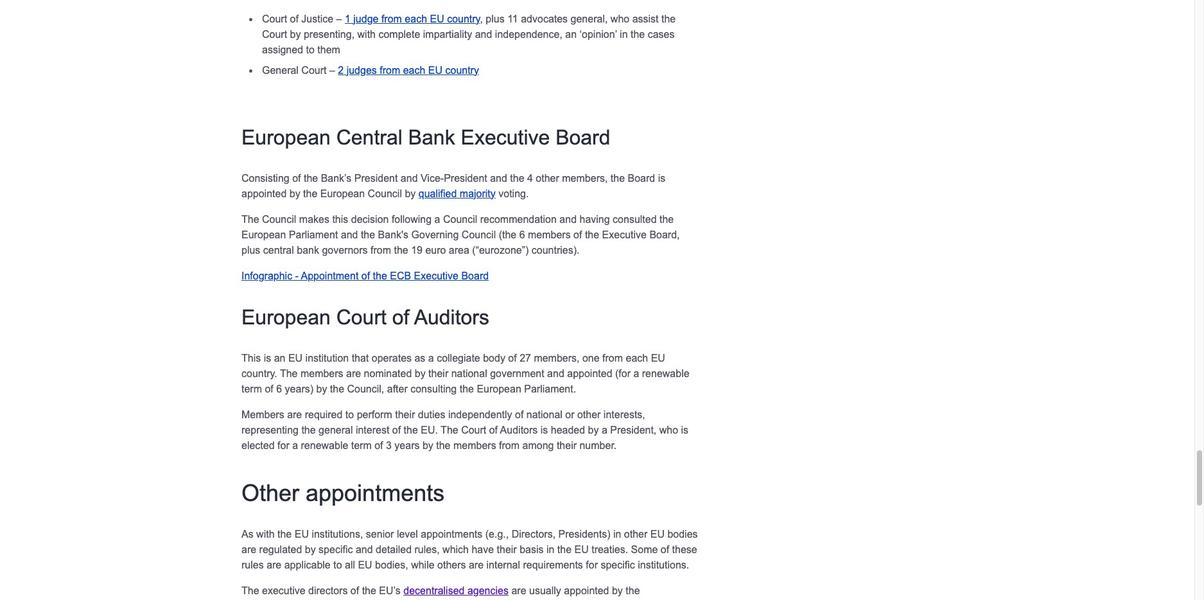 Task type: describe. For each thing, give the bounding box(es) containing it.
majority
[[460, 188, 496, 199]]

european up consisting
[[242, 126, 331, 149]]

of up years
[[392, 425, 401, 435]]

elected
[[242, 440, 275, 451]]

are down "have"
[[469, 559, 484, 570]]

voting.
[[499, 188, 529, 199]]

other inside as with the eu institutions, senior level appointments (e.g., directors, presidents) in other eu bodies are regulated by specific and detailed rules, which have their basis in the eu treaties. some of these rules are applicable to all eu bodies, while others are internal requirements for specific institutions.
[[624, 529, 648, 539]]

consisting of the bank's president and vice-president and the 4 other members, the board is appointed by the european council by
[[242, 173, 666, 199]]

court inside the members are required to perform their duties independently of national or other interests, representing the general interest of the eu. the court of auditors is headed by a president, who is elected for a renewable term of 3 years by the members from among their number.
[[461, 425, 487, 435]]

the up cases
[[662, 13, 676, 24]]

1 vertical spatial in
[[614, 529, 622, 539]]

who inside the members are required to perform their duties independently of national or other interests, representing the general interest of the eu. the court of auditors is headed by a president, who is elected for a renewable term of 3 years by the members from among their number.
[[660, 425, 679, 435]]

of left 27
[[508, 353, 517, 364]]

government
[[490, 368, 545, 379]]

0 vertical spatial specific
[[319, 544, 353, 555]]

the left 19
[[394, 245, 408, 256]]

0 horizontal spatial executive
[[414, 270, 459, 281]]

other for or
[[578, 409, 601, 420]]

interests,
[[604, 409, 646, 420]]

as with the eu institutions, senior level appointments (e.g., directors, presidents) in other eu bodies are regulated by specific and detailed rules, which have their basis in the eu treaties. some of these rules are applicable to all eu bodies, while others are internal requirements for specific institutions.
[[242, 529, 698, 570]]

a right (for on the right bottom
[[634, 368, 640, 379]]

country.
[[242, 368, 277, 379]]

european court of auditors
[[242, 306, 490, 329]]

,
[[480, 13, 483, 24]]

board inside consisting of the bank's president and vice-president and the 4 other members, the board is appointed by the european council by
[[628, 173, 656, 184]]

as
[[242, 529, 254, 539]]

their down headed
[[557, 440, 577, 451]]

other appointments
[[242, 480, 445, 506]]

members inside this is an eu institution that operates as a collegiate body of 27 members, one from each eu country. the members are nominated by their national government and appointed (for a renewable term of 6 years) by the council, after consulting the european parliament.
[[301, 368, 343, 379]]

usually
[[529, 585, 561, 596]]

that
[[352, 353, 369, 364]]

a right as on the left bottom
[[428, 353, 434, 364]]

plus inside the council makes this decision following a council recommendation and having consulted the european parliament and the bank's governing council (the 6 members of the executive board, plus central bank governors from the 19 euro area ("eurozone") countries).
[[242, 245, 260, 256]]

a inside the council makes this decision following a council recommendation and having consulted the european parliament and the bank's governing council (the 6 members of the executive board, plus central bank governors from the 19 euro area ("eurozone") countries).
[[435, 214, 440, 225]]

the up years
[[404, 425, 418, 435]]

general,
[[571, 13, 608, 24]]

members inside the members are required to perform their duties independently of national or other interests, representing the general interest of the eu. the court of auditors is headed by a president, who is elected for a renewable term of 3 years by the members from among their number.
[[454, 440, 496, 451]]

their inside this is an eu institution that operates as a collegiate body of 27 members, one from each eu country. the members are nominated by their national government and appointed (for a renewable term of 6 years) by the council, after consulting the european parliament.
[[429, 368, 449, 379]]

of down independently
[[489, 425, 498, 435]]

0 vertical spatial each
[[405, 13, 427, 24]]

of down ecb
[[392, 306, 410, 329]]

presidents)
[[559, 529, 611, 539]]

19
[[411, 245, 423, 256]]

decision
[[351, 214, 389, 225]]

assist
[[633, 13, 659, 24]]

some
[[631, 544, 658, 555]]

bank
[[297, 245, 319, 256]]

of down governors
[[362, 270, 370, 281]]

collegiate
[[437, 353, 480, 364]]

and left vice-
[[401, 173, 418, 184]]

presenting,
[[304, 29, 355, 40]]

of up 'among'
[[515, 409, 524, 420]]

and inside as with the eu institutions, senior level appointments (e.g., directors, presidents) in other eu bodies are regulated by specific and detailed rules, which have their basis in the eu treaties. some of these rules are applicable to all eu bodies, while others are internal requirements for specific institutions.
[[356, 544, 373, 555]]

senior
[[366, 529, 394, 539]]

the down assist
[[631, 29, 645, 40]]

a down representing
[[292, 440, 298, 451]]

the up board,
[[660, 214, 674, 225]]

members, inside consisting of the bank's president and vice-president and the 4 other members, the board is appointed by the european council by
[[562, 173, 608, 184]]

years
[[395, 440, 420, 451]]

a up number.
[[602, 425, 608, 435]]

or
[[566, 409, 575, 420]]

renewable inside this is an eu institution that operates as a collegiate body of 27 members, one from each eu country. the members are nominated by their national government and appointed (for a renewable term of 6 years) by the council, after consulting the european parliament.
[[642, 368, 690, 379]]

("eurozone")
[[472, 245, 529, 256]]

interest
[[356, 425, 390, 435]]

have
[[472, 544, 494, 555]]

internal
[[487, 559, 520, 570]]

is up 'among'
[[541, 425, 548, 435]]

while
[[411, 559, 435, 570]]

from inside the council makes this decision following a council recommendation and having consulted the european parliament and the bank's governing council (the 6 members of the executive board, plus central bank governors from the 19 euro area ("eurozone") countries).
[[371, 245, 391, 256]]

an inside the , plus 11 advocates general, who assist the court by presenting, with complete impartiality and independence, an 'opinion' in the cases assigned to them
[[566, 29, 577, 40]]

required
[[305, 409, 343, 420]]

each inside this is an eu institution that operates as a collegiate body of 27 members, one from each eu country. the members are nominated by their national government and appointed (for a renewable term of 6 years) by the council, after consulting the european parliament.
[[626, 353, 648, 364]]

11
[[508, 13, 518, 24]]

to inside the , plus 11 advocates general, who assist the court by presenting, with complete impartiality and independence, an 'opinion' in the cases assigned to them
[[306, 44, 315, 55]]

appointed inside are usually appointed by the
[[564, 585, 609, 596]]

the down eu.
[[436, 440, 451, 451]]

having
[[580, 214, 610, 225]]

applicable
[[284, 559, 331, 570]]

council down qualified majority link on the left
[[443, 214, 478, 225]]

representing
[[242, 425, 299, 435]]

and up governors
[[341, 229, 358, 240]]

to inside the members are required to perform their duties independently of national or other interests, representing the general interest of the eu. the court of auditors is headed by a president, who is elected for a renewable term of 3 years by the members from among their number.
[[346, 409, 354, 420]]

the down required
[[302, 425, 316, 435]]

1 judge from each eu country link
[[345, 13, 480, 24]]

(for
[[616, 368, 631, 379]]

council,
[[347, 383, 384, 394]]

members
[[242, 409, 284, 420]]

an inside this is an eu institution that operates as a collegiate body of 27 members, one from each eu country. the members are nominated by their national government and appointed (for a renewable term of 6 years) by the council, after consulting the european parliament.
[[274, 353, 286, 364]]

by up the makes
[[290, 188, 300, 199]]

vice-
[[421, 173, 444, 184]]

by up number.
[[588, 425, 599, 435]]

which
[[443, 544, 469, 555]]

duties
[[418, 409, 446, 420]]

the left bank's
[[304, 173, 318, 184]]

eu.
[[421, 425, 438, 435]]

is inside consisting of the bank's president and vice-president and the 4 other members, the board is appointed by the european council by
[[658, 173, 666, 184]]

27
[[520, 353, 531, 364]]

independence,
[[495, 29, 563, 40]]

by down eu.
[[423, 440, 434, 451]]

are inside this is an eu institution that operates as a collegiate body of 27 members, one from each eu country. the members are nominated by their national government and appointed (for a renewable term of 6 years) by the council, after consulting the european parliament.
[[346, 368, 361, 379]]

1
[[345, 13, 351, 24]]

treaties.
[[592, 544, 628, 555]]

european inside this is an eu institution that operates as a collegiate body of 27 members, one from each eu country. the members are nominated by their national government and appointed (for a renewable term of 6 years) by the council, after consulting the european parliament.
[[477, 383, 522, 394]]

following
[[392, 214, 432, 225]]

from inside the members are required to perform their duties independently of national or other interests, representing the general interest of the eu. the court of auditors is headed by a president, who is elected for a renewable term of 3 years by the members from among their number.
[[499, 440, 520, 451]]

is right the president, on the bottom right
[[681, 425, 689, 435]]

directors,
[[512, 529, 556, 539]]

for inside the members are required to perform their duties independently of national or other interests, representing the general interest of the eu. the court of auditors is headed by a president, who is elected for a renewable term of 3 years by the members from among their number.
[[278, 440, 290, 451]]

1 vertical spatial each
[[403, 65, 426, 76]]

-
[[295, 270, 299, 281]]

by down as on the left bottom
[[415, 368, 426, 379]]

nominated
[[364, 368, 412, 379]]

all
[[345, 559, 355, 570]]

2 judges from each eu country link
[[338, 65, 479, 76]]

this
[[332, 214, 348, 225]]

other for 4
[[536, 173, 560, 184]]

renewable inside the members are required to perform their duties independently of national or other interests, representing the general interest of the eu. the court of auditors is headed by a president, who is elected for a renewable term of 3 years by the members from among their number.
[[301, 440, 348, 451]]

1 horizontal spatial –
[[336, 13, 342, 24]]

area
[[449, 245, 470, 256]]

bank
[[408, 126, 455, 149]]

the up regulated
[[278, 529, 292, 539]]

national inside the members are required to perform their duties independently of national or other interests, representing the general interest of the eu. the court of auditors is headed by a president, who is elected for a renewable term of 3 years by the members from among their number.
[[527, 409, 563, 420]]

of down all
[[351, 585, 359, 596]]

board,
[[650, 229, 680, 240]]

general
[[262, 65, 299, 76]]

2 president from the left
[[444, 173, 488, 184]]

the up consulted
[[611, 173, 625, 184]]

the up the makes
[[303, 188, 318, 199]]

from up the complete
[[382, 13, 402, 24]]

(e.g.,
[[486, 529, 509, 539]]

decentralised agencies link
[[404, 585, 509, 596]]

european inside consisting of the bank's president and vice-president and the 4 other members, the board is appointed by the european council by
[[320, 188, 365, 199]]

national inside this is an eu institution that operates as a collegiate body of 27 members, one from each eu country. the members are nominated by their national government and appointed (for a renewable term of 6 years) by the council, after consulting the european parliament.
[[451, 368, 488, 379]]

the left ecb
[[373, 270, 387, 281]]

1 horizontal spatial specific
[[601, 559, 635, 570]]

appointed inside consisting of the bank's president and vice-president and the 4 other members, the board is appointed by the european council by
[[242, 188, 287, 199]]

, plus 11 advocates general, who assist the court by presenting, with complete impartiality and independence, an 'opinion' in the cases assigned to them
[[262, 13, 676, 55]]

the left 4
[[510, 173, 525, 184]]

the down rules
[[242, 585, 259, 596]]

the left "council,"
[[330, 383, 344, 394]]

their left the 'duties'
[[395, 409, 415, 420]]

0 vertical spatial board
[[556, 126, 611, 149]]

directors
[[308, 585, 348, 596]]

qualified majority link
[[419, 188, 496, 199]]

2 vertical spatial in
[[547, 544, 555, 555]]

the down the having
[[585, 229, 600, 240]]

of left justice
[[290, 13, 299, 24]]

consisting
[[242, 173, 290, 184]]

governors
[[322, 245, 368, 256]]

members are required to perform their duties independently of national or other interests, representing the general interest of the eu. the court of auditors is headed by a president, who is elected for a renewable term of 3 years by the members from among their number.
[[242, 409, 689, 451]]

by inside the , plus 11 advocates general, who assist the court by presenting, with complete impartiality and independence, an 'opinion' in the cases assigned to them
[[290, 29, 301, 40]]

other
[[242, 480, 299, 506]]

level
[[397, 529, 418, 539]]



Task type: vqa. For each thing, say whether or not it's contained in the screenshot.
information for Purpose : Recognises website visitors ( anonymously
no



Task type: locate. For each thing, give the bounding box(es) containing it.
european down bank's
[[320, 188, 365, 199]]

to left all
[[334, 559, 342, 570]]

0 vertical spatial members
[[528, 229, 571, 240]]

court inside the , plus 11 advocates general, who assist the court by presenting, with complete impartiality and independence, an 'opinion' in the cases assigned to them
[[262, 29, 287, 40]]

1 vertical spatial appointments
[[421, 529, 483, 539]]

bank's
[[321, 173, 352, 184]]

for inside as with the eu institutions, senior level appointments (e.g., directors, presidents) in other eu bodies are regulated by specific and detailed rules, which have their basis in the eu treaties. some of these rules are applicable to all eu bodies, while others are internal requirements for specific institutions.
[[586, 559, 598, 570]]

the left eu's
[[362, 585, 376, 596]]

from left 'among'
[[499, 440, 520, 451]]

are inside are usually appointed by the
[[512, 585, 527, 596]]

an down general,
[[566, 29, 577, 40]]

of up the institutions.
[[661, 544, 670, 555]]

their up internal
[[497, 544, 517, 555]]

executive down consulted
[[602, 229, 647, 240]]

1 horizontal spatial president
[[444, 173, 488, 184]]

national
[[451, 368, 488, 379], [527, 409, 563, 420]]

1 vertical spatial –
[[330, 65, 335, 76]]

1 vertical spatial for
[[586, 559, 598, 570]]

2 vertical spatial each
[[626, 353, 648, 364]]

european up central
[[242, 229, 286, 240]]

1 horizontal spatial to
[[334, 559, 342, 570]]

is up board,
[[658, 173, 666, 184]]

european down government
[[477, 383, 522, 394]]

1 vertical spatial plus
[[242, 245, 260, 256]]

with down judge at the top of the page
[[358, 29, 376, 40]]

0 horizontal spatial term
[[242, 383, 262, 394]]

body
[[483, 353, 506, 364]]

1 president from the left
[[355, 173, 398, 184]]

in up "requirements"
[[547, 544, 555, 555]]

are down years) on the bottom
[[287, 409, 302, 420]]

other right or at the bottom left of page
[[578, 409, 601, 420]]

1 vertical spatial renewable
[[301, 440, 348, 451]]

european central bank executive board
[[242, 126, 611, 149]]

members inside the council makes this decision following a council recommendation and having consulted the european parliament and the bank's governing council (the 6 members of the executive board, plus central bank governors from the 19 euro area ("eurozone") countries).
[[528, 229, 571, 240]]

are down the as
[[242, 544, 256, 555]]

1 horizontal spatial board
[[556, 126, 611, 149]]

is right the this
[[264, 353, 271, 364]]

other inside consisting of the bank's president and vice-president and the 4 other members, the board is appointed by the european council by
[[536, 173, 560, 184]]

the up years) on the bottom
[[280, 368, 298, 379]]

parliament
[[289, 229, 338, 240]]

1 horizontal spatial members
[[454, 440, 496, 451]]

other inside the members are required to perform their duties independently of national or other interests, representing the general interest of the eu. the court of auditors is headed by a president, who is elected for a renewable term of 3 years by the members from among their number.
[[578, 409, 601, 420]]

1 horizontal spatial 6
[[520, 229, 525, 240]]

0 horizontal spatial plus
[[242, 245, 260, 256]]

bodies,
[[375, 559, 408, 570]]

are left usually at the bottom left of the page
[[512, 585, 527, 596]]

who right the president, on the bottom right
[[660, 425, 679, 435]]

0 horizontal spatial president
[[355, 173, 398, 184]]

plus right the ,
[[486, 13, 505, 24]]

council up the 'decision'
[[368, 188, 402, 199]]

2 vertical spatial appointed
[[564, 585, 609, 596]]

appointments
[[306, 480, 445, 506], [421, 529, 483, 539]]

1 horizontal spatial executive
[[461, 126, 550, 149]]

2 vertical spatial executive
[[414, 270, 459, 281]]

judges
[[347, 65, 377, 76]]

specific
[[319, 544, 353, 555], [601, 559, 635, 570]]

parliament.
[[524, 383, 576, 394]]

agencies
[[468, 585, 509, 596]]

1 horizontal spatial auditors
[[500, 425, 538, 435]]

from right judges
[[380, 65, 400, 76]]

and down senior
[[356, 544, 373, 555]]

european
[[242, 126, 331, 149], [320, 188, 365, 199], [242, 229, 286, 240], [242, 306, 331, 329], [477, 383, 522, 394]]

0 vertical spatial plus
[[486, 13, 505, 24]]

6 inside this is an eu institution that operates as a collegiate body of 27 members, one from each eu country. the members are nominated by their national government and appointed (for a renewable term of 6 years) by the council, after consulting the european parliament.
[[276, 383, 282, 394]]

ecb
[[390, 270, 411, 281]]

0 vertical spatial 6
[[520, 229, 525, 240]]

with inside as with the eu institutions, senior level appointments (e.g., directors, presidents) in other eu bodies are regulated by specific and detailed rules, which have their basis in the eu treaties. some of these rules are applicable to all eu bodies, while others are internal requirements for specific institutions.
[[256, 529, 275, 539]]

renewable right (for on the right bottom
[[642, 368, 690, 379]]

plus left central
[[242, 245, 260, 256]]

members, inside this is an eu institution that operates as a collegiate body of 27 members, one from each eu country. the members are nominated by their national government and appointed (for a renewable term of 6 years) by the council, after consulting the european parliament.
[[534, 353, 580, 364]]

of inside the council makes this decision following a council recommendation and having consulted the european parliament and the bank's governing council (the 6 members of the executive board, plus central bank governors from the 19 euro area ("eurozone") countries).
[[574, 229, 582, 240]]

executive
[[461, 126, 550, 149], [602, 229, 647, 240], [414, 270, 459, 281]]

and left the having
[[560, 214, 577, 225]]

1 horizontal spatial term
[[351, 440, 372, 451]]

0 horizontal spatial for
[[278, 440, 290, 451]]

0 vertical spatial who
[[611, 13, 630, 24]]

and inside this is an eu institution that operates as a collegiate body of 27 members, one from each eu country. the members are nominated by their national government and appointed (for a renewable term of 6 years) by the council, after consulting the european parliament.
[[547, 368, 565, 379]]

4
[[528, 173, 533, 184]]

general court – 2 judges from each eu country
[[262, 65, 479, 76]]

council inside consisting of the bank's president and vice-president and the 4 other members, the board is appointed by the european council by
[[368, 188, 402, 199]]

others
[[438, 559, 466, 570]]

2 vertical spatial members
[[454, 440, 496, 451]]

6 left years) on the bottom
[[276, 383, 282, 394]]

the up "requirements"
[[558, 544, 572, 555]]

renewable down general
[[301, 440, 348, 451]]

by up following
[[405, 188, 416, 199]]

1 vertical spatial an
[[274, 353, 286, 364]]

term down interest
[[351, 440, 372, 451]]

0 horizontal spatial other
[[536, 173, 560, 184]]

and inside the , plus 11 advocates general, who assist the court by presenting, with complete impartiality and independence, an 'opinion' in the cases assigned to them
[[475, 29, 492, 40]]

term inside this is an eu institution that operates as a collegiate body of 27 members, one from each eu country. the members are nominated by their national government and appointed (for a renewable term of 6 years) by the council, after consulting the european parliament.
[[242, 383, 262, 394]]

the inside the council makes this decision following a council recommendation and having consulted the european parliament and the bank's governing council (the 6 members of the executive board, plus central bank governors from the 19 euro area ("eurozone") countries).
[[242, 214, 259, 225]]

specific down institutions,
[[319, 544, 353, 555]]

european down the -
[[242, 306, 331, 329]]

1 vertical spatial auditors
[[500, 425, 538, 435]]

2
[[338, 65, 344, 76]]

european inside the council makes this decision following a council recommendation and having consulted the european parliament and the bank's governing council (the 6 members of the executive board, plus central bank governors from the 19 euro area ("eurozone") countries).
[[242, 229, 286, 240]]

qualified
[[419, 188, 457, 199]]

regulated
[[259, 544, 302, 555]]

1 horizontal spatial who
[[660, 425, 679, 435]]

0 horizontal spatial 6
[[276, 383, 282, 394]]

their
[[429, 368, 449, 379], [395, 409, 415, 420], [557, 440, 577, 451], [497, 544, 517, 555]]

infographic
[[242, 270, 292, 281]]

1 vertical spatial members
[[301, 368, 343, 379]]

for down representing
[[278, 440, 290, 451]]

the down consisting
[[242, 214, 259, 225]]

term inside the members are required to perform their duties independently of national or other interests, representing the general interest of the eu. the court of auditors is headed by a president, who is elected for a renewable term of 3 years by the members from among their number.
[[351, 440, 372, 451]]

after
[[387, 383, 408, 394]]

– left 1
[[336, 13, 342, 24]]

bank's
[[378, 229, 409, 240]]

institution
[[306, 353, 349, 364]]

council
[[368, 188, 402, 199], [262, 214, 296, 225], [443, 214, 478, 225], [462, 229, 496, 240]]

2 horizontal spatial executive
[[602, 229, 647, 240]]

council up central
[[262, 214, 296, 225]]

appointed down consisting
[[242, 188, 287, 199]]

appointed down one
[[568, 368, 613, 379]]

0 horizontal spatial members
[[301, 368, 343, 379]]

a
[[435, 214, 440, 225], [428, 353, 434, 364], [634, 368, 640, 379], [602, 425, 608, 435], [292, 440, 298, 451]]

rules,
[[415, 544, 440, 555]]

appointed inside this is an eu institution that operates as a collegiate body of 27 members, one from each eu country. the members are nominated by their national government and appointed (for a renewable term of 6 years) by the council, after consulting the european parliament.
[[568, 368, 613, 379]]

term down country.
[[242, 383, 262, 394]]

1 horizontal spatial national
[[527, 409, 563, 420]]

1 vertical spatial to
[[346, 409, 354, 420]]

each down the complete
[[403, 65, 426, 76]]

qualified majority voting.
[[419, 188, 529, 199]]

0 horizontal spatial renewable
[[301, 440, 348, 451]]

1 horizontal spatial plus
[[486, 13, 505, 24]]

auditors up collegiate
[[414, 306, 490, 329]]

other up some
[[624, 529, 648, 539]]

who left assist
[[611, 13, 630, 24]]

members, right 27
[[534, 353, 580, 364]]

who inside the , plus 11 advocates general, who assist the court by presenting, with complete impartiality and independence, an 'opinion' in the cases assigned to them
[[611, 13, 630, 24]]

0 horizontal spatial board
[[462, 270, 489, 281]]

appointments up senior
[[306, 480, 445, 506]]

1 vertical spatial country
[[446, 65, 479, 76]]

executive inside the council makes this decision following a council recommendation and having consulted the european parliament and the bank's governing council (the 6 members of the executive board, plus central bank governors from the 19 euro area ("eurozone") countries).
[[602, 229, 647, 240]]

detailed
[[376, 544, 412, 555]]

cases
[[648, 29, 675, 40]]

2 vertical spatial board
[[462, 270, 489, 281]]

court of justice – 1 judge from each eu country
[[262, 13, 480, 24]]

is inside this is an eu institution that operates as a collegiate body of 27 members, one from each eu country. the members are nominated by their national government and appointed (for a renewable term of 6 years) by the council, after consulting the european parliament.
[[264, 353, 271, 364]]

1 horizontal spatial other
[[578, 409, 601, 420]]

rules
[[242, 559, 264, 570]]

1 vertical spatial board
[[628, 173, 656, 184]]

2 horizontal spatial other
[[624, 529, 648, 539]]

by inside are usually appointed by the
[[612, 585, 623, 596]]

president right bank's
[[355, 173, 398, 184]]

plus inside the , plus 11 advocates general, who assist the court by presenting, with complete impartiality and independence, an 'opinion' in the cases assigned to them
[[486, 13, 505, 24]]

of down country.
[[265, 383, 274, 394]]

0 vertical spatial executive
[[461, 126, 550, 149]]

0 vertical spatial term
[[242, 383, 262, 394]]

council up area
[[462, 229, 496, 240]]

in up treaties.
[[614, 529, 622, 539]]

from up (for on the right bottom
[[603, 353, 623, 364]]

appointed right usually at the bottom left of the page
[[564, 585, 609, 596]]

appointed
[[242, 188, 287, 199], [568, 368, 613, 379], [564, 585, 609, 596]]

and up parliament.
[[547, 368, 565, 379]]

executive directors of the eu's decentralised agencies
[[262, 585, 509, 596]]

1 vertical spatial who
[[660, 425, 679, 435]]

a up governing
[[435, 214, 440, 225]]

0 vertical spatial country
[[447, 13, 480, 24]]

are down regulated
[[267, 559, 282, 570]]

impartiality
[[423, 29, 472, 40]]

members, up the having
[[562, 173, 608, 184]]

advocates
[[521, 13, 568, 24]]

central
[[263, 245, 294, 256]]

institutions,
[[312, 529, 363, 539]]

the
[[242, 214, 259, 225], [280, 368, 298, 379], [441, 425, 459, 435], [242, 585, 259, 596]]

bodies
[[668, 529, 698, 539]]

0 vertical spatial national
[[451, 368, 488, 379]]

from
[[382, 13, 402, 24], [380, 65, 400, 76], [371, 245, 391, 256], [603, 353, 623, 364], [499, 440, 520, 451]]

(the
[[499, 229, 517, 240]]

1 horizontal spatial with
[[358, 29, 376, 40]]

by right years) on the bottom
[[316, 383, 327, 394]]

auditors inside the members are required to perform their duties independently of national or other interests, representing the general interest of the eu. the court of auditors is headed by a president, who is elected for a renewable term of 3 years by the members from among their number.
[[500, 425, 538, 435]]

central
[[336, 126, 403, 149]]

1 vertical spatial appointed
[[568, 368, 613, 379]]

years)
[[285, 383, 314, 394]]

the council makes this decision following a council recommendation and having consulted the european parliament and the bank's governing council (the 6 members of the executive board, plus central bank governors from the 19 euro area ("eurozone") countries).
[[242, 214, 680, 256]]

appointment
[[301, 270, 359, 281]]

from down bank's
[[371, 245, 391, 256]]

of down the having
[[574, 229, 582, 240]]

their inside as with the eu institutions, senior level appointments (e.g., directors, presidents) in other eu bodies are regulated by specific and detailed rules, which have their basis in the eu treaties. some of these rules are applicable to all eu bodies, while others are internal requirements for specific institutions.
[[497, 544, 517, 555]]

0 horizontal spatial auditors
[[414, 306, 490, 329]]

members down institution
[[301, 368, 343, 379]]

0 vertical spatial with
[[358, 29, 376, 40]]

an
[[566, 29, 577, 40], [274, 353, 286, 364]]

perform
[[357, 409, 392, 420]]

0 vertical spatial other
[[536, 173, 560, 184]]

is
[[658, 173, 666, 184], [264, 353, 271, 364], [541, 425, 548, 435], [681, 425, 689, 435]]

the up independently
[[460, 383, 474, 394]]

1 vertical spatial national
[[527, 409, 563, 420]]

one
[[583, 353, 600, 364]]

1 vertical spatial term
[[351, 440, 372, 451]]

these
[[672, 544, 698, 555]]

assigned
[[262, 44, 303, 55]]

1 vertical spatial members,
[[534, 353, 580, 364]]

and
[[475, 29, 492, 40], [401, 173, 418, 184], [490, 173, 508, 184], [560, 214, 577, 225], [341, 229, 358, 240], [547, 368, 565, 379], [356, 544, 373, 555]]

justice
[[302, 13, 334, 24]]

0 vertical spatial to
[[306, 44, 315, 55]]

0 horizontal spatial –
[[330, 65, 335, 76]]

of left 3
[[375, 440, 383, 451]]

0 vertical spatial –
[[336, 13, 342, 24]]

2 horizontal spatial to
[[346, 409, 354, 420]]

of inside consisting of the bank's president and vice-president and the 4 other members, the board is appointed by the european council by
[[292, 173, 301, 184]]

as
[[415, 353, 426, 364]]

headed
[[551, 425, 585, 435]]

by inside as with the eu institutions, senior level appointments (e.g., directors, presidents) in other eu bodies are regulated by specific and detailed rules, which have their basis in the eu treaties. some of these rules are applicable to all eu bodies, while others are internal requirements for specific institutions.
[[305, 544, 316, 555]]

0 horizontal spatial to
[[306, 44, 315, 55]]

governing
[[412, 229, 459, 240]]

the inside this is an eu institution that operates as a collegiate body of 27 members, one from each eu country. the members are nominated by their national government and appointed (for a renewable term of 6 years) by the council, after consulting the european parliament.
[[280, 368, 298, 379]]

in right the 'opinion'
[[620, 29, 628, 40]]

to left them
[[306, 44, 315, 55]]

2 vertical spatial other
[[624, 529, 648, 539]]

1 horizontal spatial for
[[586, 559, 598, 570]]

6
[[520, 229, 525, 240], [276, 383, 282, 394]]

2 vertical spatial to
[[334, 559, 342, 570]]

0 vertical spatial for
[[278, 440, 290, 451]]

are usually appointed by the
[[242, 585, 678, 600]]

with right the as
[[256, 529, 275, 539]]

makes
[[299, 214, 330, 225]]

0 horizontal spatial an
[[274, 353, 286, 364]]

an up country.
[[274, 353, 286, 364]]

infographic - appointment of the ecb executive board link
[[242, 270, 489, 281]]

2 horizontal spatial members
[[528, 229, 571, 240]]

0 vertical spatial auditors
[[414, 306, 490, 329]]

0 vertical spatial an
[[566, 29, 577, 40]]

the inside are usually appointed by the
[[626, 585, 640, 596]]

0 horizontal spatial specific
[[319, 544, 353, 555]]

0 vertical spatial renewable
[[642, 368, 690, 379]]

and up voting. at the top of page
[[490, 173, 508, 184]]

appointments up which
[[421, 529, 483, 539]]

them
[[318, 44, 340, 55]]

the
[[662, 13, 676, 24], [631, 29, 645, 40], [304, 173, 318, 184], [510, 173, 525, 184], [611, 173, 625, 184], [303, 188, 318, 199], [660, 214, 674, 225], [361, 229, 375, 240], [585, 229, 600, 240], [394, 245, 408, 256], [373, 270, 387, 281], [330, 383, 344, 394], [460, 383, 474, 394], [302, 425, 316, 435], [404, 425, 418, 435], [436, 440, 451, 451], [278, 529, 292, 539], [558, 544, 572, 555], [362, 585, 376, 596], [626, 585, 640, 596]]

number.
[[580, 440, 617, 451]]

0 vertical spatial members,
[[562, 173, 608, 184]]

1 horizontal spatial renewable
[[642, 368, 690, 379]]

operates
[[372, 353, 412, 364]]

the inside the members are required to perform their duties independently of national or other interests, representing the general interest of the eu. the court of auditors is headed by a president, who is elected for a renewable term of 3 years by the members from among their number.
[[441, 425, 459, 435]]

to up general
[[346, 409, 354, 420]]

infographic - appointment of the ecb executive board
[[242, 270, 489, 281]]

0 vertical spatial appointed
[[242, 188, 287, 199]]

in inside the , plus 11 advocates general, who assist the court by presenting, with complete impartiality and independence, an 'opinion' in the cases assigned to them
[[620, 29, 628, 40]]

institutions.
[[638, 559, 690, 570]]

who
[[611, 13, 630, 24], [660, 425, 679, 435]]

from inside this is an eu institution that operates as a collegiate body of 27 members, one from each eu country. the members are nominated by their national government and appointed (for a renewable term of 6 years) by the council, after consulting the european parliament.
[[603, 353, 623, 364]]

2 horizontal spatial board
[[628, 173, 656, 184]]

members up "countries)."
[[528, 229, 571, 240]]

each
[[405, 13, 427, 24], [403, 65, 426, 76], [626, 353, 648, 364]]

1 vertical spatial specific
[[601, 559, 635, 570]]

to inside as with the eu institutions, senior level appointments (e.g., directors, presidents) in other eu bodies are regulated by specific and detailed rules, which have their basis in the eu treaties. some of these rules are applicable to all eu bodies, while others are internal requirements for specific institutions.
[[334, 559, 342, 570]]

countries).
[[532, 245, 580, 256]]

decentralised
[[404, 585, 465, 596]]

with inside the , plus 11 advocates general, who assist the court by presenting, with complete impartiality and independence, an 'opinion' in the cases assigned to them
[[358, 29, 376, 40]]

national down collegiate
[[451, 368, 488, 379]]

0 vertical spatial in
[[620, 29, 628, 40]]

– left 2
[[330, 65, 335, 76]]

the down the 'decision'
[[361, 229, 375, 240]]

1 horizontal spatial an
[[566, 29, 577, 40]]

1 vertical spatial other
[[578, 409, 601, 420]]

1 vertical spatial 6
[[276, 383, 282, 394]]

and down the ,
[[475, 29, 492, 40]]

are inside the members are required to perform their duties independently of national or other interests, representing the general interest of the eu. the court of auditors is headed by a president, who is elected for a renewable term of 3 years by the members from among their number.
[[287, 409, 302, 420]]

other right 4
[[536, 173, 560, 184]]

'opinion'
[[580, 29, 617, 40]]

3
[[386, 440, 392, 451]]

of inside as with the eu institutions, senior level appointments (e.g., directors, presidents) in other eu bodies are regulated by specific and detailed rules, which have their basis in the eu treaties. some of these rules are applicable to all eu bodies, while others are internal requirements for specific institutions.
[[661, 544, 670, 555]]

members down independently
[[454, 440, 496, 451]]

0 horizontal spatial national
[[451, 368, 488, 379]]

1 vertical spatial executive
[[602, 229, 647, 240]]

6 inside the council makes this decision following a council recommendation and having consulted the european parliament and the bank's governing council (the 6 members of the executive board, plus central bank governors from the 19 euro area ("eurozone") countries).
[[520, 229, 525, 240]]

the down the institutions.
[[626, 585, 640, 596]]

their up consulting
[[429, 368, 449, 379]]

0 horizontal spatial who
[[611, 13, 630, 24]]

0 horizontal spatial with
[[256, 529, 275, 539]]

appointments inside as with the eu institutions, senior level appointments (e.g., directors, presidents) in other eu bodies are regulated by specific and detailed rules, which have their basis in the eu treaties. some of these rules are applicable to all eu bodies, while others are internal requirements for specific institutions.
[[421, 529, 483, 539]]

0 vertical spatial appointments
[[306, 480, 445, 506]]

1 vertical spatial with
[[256, 529, 275, 539]]



